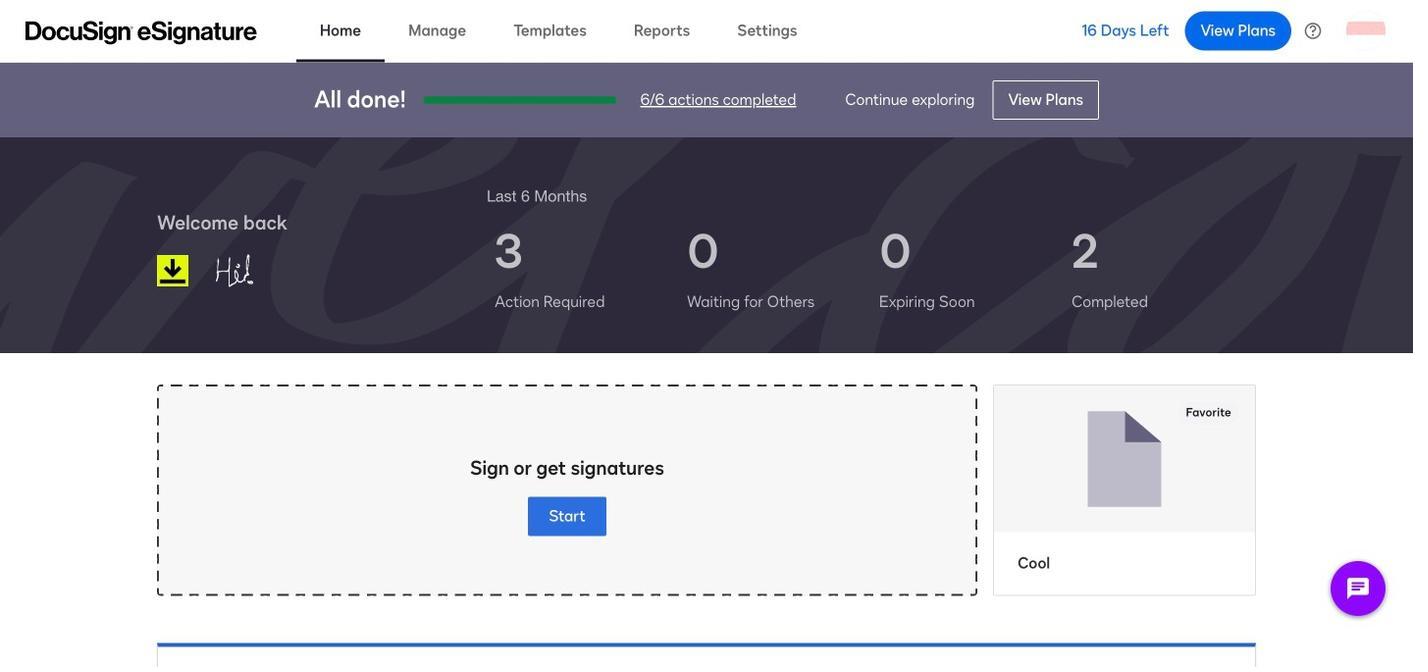 Task type: locate. For each thing, give the bounding box(es) containing it.
generic name image
[[205, 245, 307, 296]]

list
[[487, 208, 1256, 330]]

your uploaded profile image image
[[1347, 11, 1386, 51]]

heading
[[487, 185, 587, 208]]

docusignlogo image
[[157, 255, 188, 287]]



Task type: describe. For each thing, give the bounding box(es) containing it.
docusign esignature image
[[26, 21, 257, 45]]

use cool image
[[994, 386, 1255, 533]]



